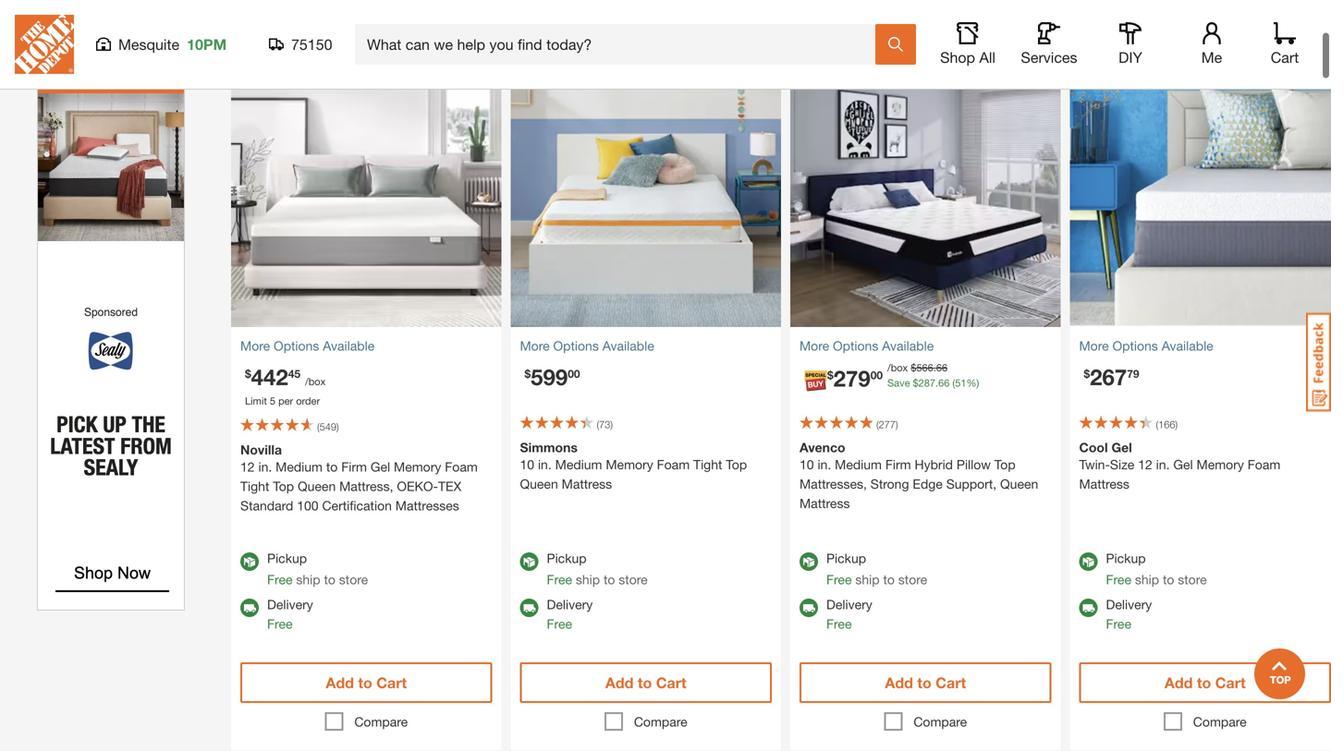 Task type: locate. For each thing, give the bounding box(es) containing it.
2 add from the left
[[605, 674, 634, 692]]

10 down avenco
[[800, 457, 814, 472]]

66 right 566
[[936, 362, 948, 374]]

1 available for pickup image from the left
[[520, 553, 539, 571]]

1 horizontal spatial medium
[[555, 457, 602, 472]]

$ 279 00
[[827, 365, 883, 392]]

in. down 166
[[1156, 457, 1170, 472]]

more up the "$ 279 00"
[[800, 338, 829, 354]]

free for available for pickup image associated with simmons 10 in. medium memory foam tight top queen mattress
[[547, 572, 572, 588]]

more for 267
[[1079, 338, 1109, 354]]

more options available link
[[240, 337, 492, 356], [520, 337, 772, 356], [800, 337, 1052, 356], [1079, 337, 1331, 356]]

more up 267
[[1079, 338, 1109, 354]]

1 horizontal spatial tight
[[693, 457, 722, 472]]

00 up simmons
[[568, 367, 580, 380]]

10 down simmons
[[520, 457, 534, 472]]

mesquite 10pm
[[118, 36, 227, 53]]

2 delivery from the left
[[547, 597, 593, 612]]

3 pickup free ship to store from the left
[[826, 551, 927, 588]]

00 inside the "$ 279 00"
[[871, 369, 883, 382]]

tight
[[693, 457, 722, 472], [240, 479, 269, 494]]

) up simmons 10 in. medium memory foam tight top queen mattress
[[611, 419, 613, 431]]

mattress
[[562, 477, 612, 492], [1079, 477, 1130, 492], [800, 496, 850, 511]]

1 horizontal spatial 10
[[800, 457, 814, 472]]

2 more from the left
[[520, 338, 550, 354]]

0 horizontal spatial available shipping image
[[520, 599, 539, 618]]

options up 79
[[1113, 338, 1158, 354]]

0 horizontal spatial memory
[[394, 459, 441, 475]]

1 compare from the left
[[354, 715, 408, 730]]

00 for 599
[[568, 367, 580, 380]]

/box up order
[[305, 376, 326, 388]]

cart for simmons 10 in. medium memory foam tight top queen mattress
[[656, 674, 687, 692]]

1 horizontal spatial mattress
[[800, 496, 850, 511]]

gel down 166
[[1174, 457, 1193, 472]]

1 add from the left
[[326, 674, 354, 692]]

add for mattress
[[605, 674, 634, 692]]

( up cool gel twin-size 12 in. gel memory foam mattress
[[1156, 419, 1159, 431]]

552 results
[[231, 18, 345, 44]]

more options available link up ( 73 )
[[520, 337, 772, 356]]

2 horizontal spatial medium
[[835, 457, 882, 472]]

0 horizontal spatial firm
[[341, 459, 367, 475]]

. left 51 in the right bottom of the page
[[936, 377, 938, 389]]

(
[[953, 377, 955, 389], [597, 419, 599, 431], [876, 419, 879, 431], [1156, 419, 1159, 431], [317, 421, 320, 433]]

ship for mattress
[[576, 572, 600, 588]]

queen
[[520, 477, 558, 492], [1000, 477, 1038, 492], [298, 479, 336, 494]]

mattresses,
[[800, 477, 867, 492]]

0 horizontal spatial 12
[[240, 459, 255, 475]]

2 store from the left
[[619, 572, 648, 588]]

firm up mattress,
[[341, 459, 367, 475]]

0 horizontal spatial 00
[[568, 367, 580, 380]]

2 delivery free from the left
[[547, 597, 593, 632]]

1 horizontal spatial 12
[[1138, 457, 1153, 472]]

medium up mattresses,
[[835, 457, 882, 472]]

566
[[917, 362, 934, 374]]

/box inside /box $ 566 . 66 save $ 287 . 66 ( 51 %)
[[888, 362, 908, 374]]

firm
[[886, 457, 911, 472], [341, 459, 367, 475]]

mattress down simmons
[[562, 477, 612, 492]]

add for strong
[[885, 674, 913, 692]]

novilla
[[240, 442, 282, 458]]

in. for foam
[[258, 459, 272, 475]]

foam
[[657, 457, 690, 472], [1248, 457, 1281, 472], [445, 459, 478, 475]]

mattress inside simmons 10 in. medium memory foam tight top queen mattress
[[562, 477, 612, 492]]

more options available link up 45
[[240, 337, 492, 356]]

1 horizontal spatial gel
[[1112, 440, 1132, 455]]

medium up the 100
[[276, 459, 323, 475]]

foam inside novilla 12 in. medium to firm gel memory foam tight top queen mattress, oeko-tex standard 100 certification mattresses
[[445, 459, 478, 475]]

279
[[834, 365, 871, 392]]

.
[[934, 362, 936, 374], [936, 377, 938, 389]]

compare for simmons 10 in. medium memory foam tight top queen mattress
[[634, 715, 688, 730]]

mattress down mattresses,
[[800, 496, 850, 511]]

1 options from the left
[[274, 338, 319, 354]]

1 ship from the left
[[296, 572, 320, 588]]

memory for /box
[[394, 459, 441, 475]]

2 pickup from the left
[[547, 551, 587, 566]]

0 horizontal spatial /box
[[305, 376, 326, 388]]

10 for 10 in. medium firm hybrid pillow top mattresses, strong edge support, queen mattress
[[800, 457, 814, 472]]

in. down novilla
[[258, 459, 272, 475]]

add to cart button for mattress
[[520, 663, 772, 704]]

add
[[326, 674, 354, 692], [605, 674, 634, 692], [885, 674, 913, 692], [1165, 674, 1193, 692]]

in. for queen
[[538, 457, 552, 472]]

in. inside novilla 12 in. medium to firm gel memory foam tight top queen mattress, oeko-tex standard 100 certification mattresses
[[258, 459, 272, 475]]

4 available from the left
[[1162, 338, 1214, 354]]

10 inside simmons 10 in. medium memory foam tight top queen mattress
[[520, 457, 534, 472]]

more options available link for /box
[[240, 337, 492, 356]]

3 available for pickup image from the left
[[1079, 553, 1098, 571]]

1 horizontal spatial /box
[[888, 362, 908, 374]]

2 horizontal spatial queen
[[1000, 477, 1038, 492]]

3 add from the left
[[885, 674, 913, 692]]

1 horizontal spatial 00
[[871, 369, 883, 382]]

1 horizontal spatial queen
[[520, 477, 558, 492]]

)
[[611, 419, 613, 431], [896, 419, 898, 431], [1175, 419, 1178, 431], [337, 421, 339, 433]]

( for /box
[[317, 421, 320, 433]]

add to cart for mattress
[[605, 674, 687, 692]]

add to cart
[[326, 674, 407, 692], [605, 674, 687, 692], [885, 674, 966, 692], [1165, 674, 1246, 692]]

( 73 )
[[597, 419, 613, 431]]

memory inside cool gel twin-size 12 in. gel memory foam mattress
[[1197, 457, 1244, 472]]

gel for 267
[[1174, 457, 1193, 472]]

gel up mattress,
[[371, 459, 390, 475]]

1 store from the left
[[339, 572, 368, 588]]

medium down simmons
[[555, 457, 602, 472]]

12 down novilla
[[240, 459, 255, 475]]

12
[[1138, 457, 1153, 472], [240, 459, 255, 475]]

4 more options available from the left
[[1079, 338, 1214, 354]]

medium inside novilla 12 in. medium to firm gel memory foam tight top queen mattress, oeko-tex standard 100 certification mattresses
[[276, 459, 323, 475]]

mattress down twin-
[[1079, 477, 1130, 492]]

ship
[[296, 572, 320, 588], [576, 572, 600, 588], [855, 572, 880, 588], [1135, 572, 1159, 588]]

12 inside novilla 12 in. medium to firm gel memory foam tight top queen mattress, oeko-tex standard 100 certification mattresses
[[240, 459, 255, 475]]

in. for mattresses,
[[818, 457, 831, 472]]

) for /box
[[337, 421, 339, 433]]

2 more options available link from the left
[[520, 337, 772, 356]]

3 store from the left
[[898, 572, 927, 588]]

novilla 12 in. medium to firm gel memory foam tight top queen mattress, oeko-tex standard 100 certification mattresses
[[240, 442, 478, 514]]

queen inside novilla 12 in. medium to firm gel memory foam tight top queen mattress, oeko-tex standard 100 certification mattresses
[[298, 479, 336, 494]]

( 277 )
[[876, 419, 898, 431]]

more options available up $ 599 00
[[520, 338, 654, 354]]

cart
[[1271, 49, 1299, 66], [376, 674, 407, 692], [656, 674, 687, 692], [936, 674, 966, 692], [1215, 674, 1246, 692]]

queen down simmons
[[520, 477, 558, 492]]

1 delivery free from the left
[[267, 597, 313, 632]]

10
[[520, 457, 534, 472], [800, 457, 814, 472]]

( for 599
[[597, 419, 599, 431]]

mattress inside cool gel twin-size 12 in. gel memory foam mattress
[[1079, 477, 1130, 492]]

3 ship from the left
[[855, 572, 880, 588]]

available
[[323, 338, 375, 354], [603, 338, 654, 354], [882, 338, 934, 354], [1162, 338, 1214, 354]]

cart for novilla 12 in. medium to firm gel memory foam tight top queen mattress, oeko-tex standard 100 certification mattresses
[[376, 674, 407, 692]]

firm inside avenco 10 in. medium firm hybrid pillow top mattresses, strong edge support, queen mattress
[[886, 457, 911, 472]]

2 add to cart button from the left
[[520, 663, 772, 704]]

2 available for pickup image from the left
[[800, 553, 818, 571]]

$ for 279
[[827, 369, 834, 382]]

1 horizontal spatial available shipping image
[[800, 599, 818, 618]]

( 166 )
[[1156, 419, 1178, 431]]

diy button
[[1101, 22, 1160, 67]]

$
[[911, 362, 917, 374], [245, 367, 251, 380], [525, 367, 531, 380], [1084, 367, 1090, 380], [827, 369, 834, 382], [913, 377, 919, 389]]

( left %)
[[953, 377, 955, 389]]

available shipping image
[[520, 599, 539, 618], [800, 599, 818, 618]]

( down the "$ 279 00"
[[876, 419, 879, 431]]

4 more from the left
[[1079, 338, 1109, 354]]

1 more from the left
[[240, 338, 270, 354]]

/box inside $ 442 45 /box limit 5 per order
[[305, 376, 326, 388]]

2 horizontal spatial gel
[[1174, 457, 1193, 472]]

firm inside novilla 12 in. medium to firm gel memory foam tight top queen mattress, oeko-tex standard 100 certification mattresses
[[341, 459, 367, 475]]

medium inside avenco 10 in. medium firm hybrid pillow top mattresses, strong edge support, queen mattress
[[835, 457, 882, 472]]

1 horizontal spatial available shipping image
[[1079, 599, 1098, 618]]

queen right the 'support,'
[[1000, 477, 1038, 492]]

in. inside avenco 10 in. medium firm hybrid pillow top mattresses, strong edge support, queen mattress
[[818, 457, 831, 472]]

1 10 from the left
[[520, 457, 534, 472]]

mattress inside avenco 10 in. medium firm hybrid pillow top mattresses, strong edge support, queen mattress
[[800, 496, 850, 511]]

12 right size
[[1138, 457, 1153, 472]]

more options available for 599
[[520, 338, 654, 354]]

) up novilla 12 in. medium to firm gel memory foam tight top queen mattress, oeko-tex standard 100 certification mattresses
[[337, 421, 339, 433]]

mattress for 267
[[1079, 477, 1130, 492]]

3 available from the left
[[882, 338, 934, 354]]

2 horizontal spatial mattress
[[1079, 477, 1130, 492]]

2 more options available from the left
[[520, 338, 654, 354]]

more options available link up 79
[[1079, 337, 1331, 356]]

0 vertical spatial /box
[[888, 362, 908, 374]]

1 pickup from the left
[[267, 551, 307, 566]]

1 pickup free ship to store from the left
[[267, 551, 368, 588]]

free for 2nd available shipping icon from the left
[[1106, 617, 1132, 632]]

hybrid
[[915, 457, 953, 472]]

in. down simmons
[[538, 457, 552, 472]]

more options available up the "$ 279 00"
[[800, 338, 934, 354]]

pickup
[[267, 551, 307, 566], [547, 551, 587, 566], [826, 551, 866, 566], [1106, 551, 1146, 566]]

pickup free ship to store for mattress
[[547, 551, 648, 588]]

2 horizontal spatial available for pickup image
[[1079, 553, 1098, 571]]

$ for /box
[[245, 367, 251, 380]]

store for strong
[[898, 572, 927, 588]]

/box
[[888, 362, 908, 374], [305, 376, 326, 388]]

medium
[[555, 457, 602, 472], [835, 457, 882, 472], [276, 459, 323, 475]]

results
[[274, 18, 345, 44]]

to
[[326, 459, 338, 475], [324, 572, 336, 588], [604, 572, 615, 588], [883, 572, 895, 588], [1163, 572, 1174, 588], [358, 674, 372, 692], [638, 674, 652, 692], [917, 674, 932, 692], [1197, 674, 1211, 692]]

1 available from the left
[[323, 338, 375, 354]]

pickup for mattress
[[547, 551, 587, 566]]

queen up the 100
[[298, 479, 336, 494]]

more options available link for 267
[[1079, 337, 1331, 356]]

1 delivery from the left
[[267, 597, 313, 612]]

$ inside '$ 267 79'
[[1084, 367, 1090, 380]]

4 pickup free ship to store from the left
[[1106, 551, 1207, 588]]

twin-
[[1079, 457, 1110, 472]]

0 horizontal spatial foam
[[445, 459, 478, 475]]

3 more from the left
[[800, 338, 829, 354]]

available up $ 442 45 /box limit 5 per order
[[323, 338, 375, 354]]

0 horizontal spatial 10
[[520, 457, 534, 472]]

2 available from the left
[[603, 338, 654, 354]]

more up '599'
[[520, 338, 550, 354]]

3 delivery free from the left
[[826, 597, 872, 632]]

( up simmons 10 in. medium memory foam tight top queen mattress
[[597, 419, 599, 431]]

1 more options available from the left
[[240, 338, 375, 354]]

available up 566
[[882, 338, 934, 354]]

in. inside simmons 10 in. medium memory foam tight top queen mattress
[[538, 457, 552, 472]]

1 horizontal spatial available for pickup image
[[800, 553, 818, 571]]

available for pickup image
[[520, 553, 539, 571], [800, 553, 818, 571], [1079, 553, 1098, 571]]

more up 442
[[240, 338, 270, 354]]

00 inside $ 599 00
[[568, 367, 580, 380]]

memory
[[606, 457, 653, 472], [1197, 457, 1244, 472], [394, 459, 441, 475]]

me
[[1202, 49, 1222, 66]]

more options available
[[240, 338, 375, 354], [520, 338, 654, 354], [800, 338, 934, 354], [1079, 338, 1214, 354]]

more
[[240, 338, 270, 354], [520, 338, 550, 354], [800, 338, 829, 354], [1079, 338, 1109, 354]]

edge
[[913, 477, 943, 492]]

options up $ 599 00
[[553, 338, 599, 354]]

$ inside $ 442 45 /box limit 5 per order
[[245, 367, 251, 380]]

2 options from the left
[[553, 338, 599, 354]]

1 more options available link from the left
[[240, 337, 492, 356]]

0 vertical spatial tight
[[693, 457, 722, 472]]

4 options from the left
[[1113, 338, 1158, 354]]

. up the 287
[[934, 362, 936, 374]]

available shipping image for 10 in. medium firm hybrid pillow top mattresses, strong edge support, queen mattress
[[800, 599, 818, 618]]

gel
[[1112, 440, 1132, 455], [1174, 457, 1193, 472], [371, 459, 390, 475]]

options up 45
[[274, 338, 319, 354]]

available shipping image
[[240, 599, 259, 618], [1079, 599, 1098, 618]]

( for 267
[[1156, 419, 1159, 431]]

3 add to cart button from the left
[[800, 663, 1052, 704]]

1 horizontal spatial memory
[[606, 457, 653, 472]]

gel up size
[[1112, 440, 1132, 455]]

10 in. medium memory foam tight top queen mattress image
[[511, 57, 781, 327]]

1 add to cart button from the left
[[240, 663, 492, 704]]

sort
[[1185, 23, 1209, 38]]

top inside novilla 12 in. medium to firm gel memory foam tight top queen mattress, oeko-tex standard 100 certification mattresses
[[273, 479, 294, 494]]

4 store from the left
[[1178, 572, 1207, 588]]

66
[[936, 362, 948, 374], [938, 377, 950, 389]]

4 add to cart button from the left
[[1079, 663, 1331, 704]]

10 inside avenco 10 in. medium firm hybrid pillow top mattresses, strong edge support, queen mattress
[[800, 457, 814, 472]]

45
[[288, 367, 301, 380]]

599
[[531, 364, 568, 390]]

memory inside simmons 10 in. medium memory foam tight top queen mattress
[[606, 457, 653, 472]]

available up ( 166 )
[[1162, 338, 1214, 354]]

1 vertical spatial tight
[[240, 479, 269, 494]]

3 delivery from the left
[[826, 597, 872, 612]]

free
[[267, 572, 293, 588], [547, 572, 572, 588], [826, 572, 852, 588], [1106, 572, 1132, 588], [267, 617, 293, 632], [547, 617, 572, 632], [826, 617, 852, 632], [1106, 617, 1132, 632]]

2 available shipping image from the left
[[800, 599, 818, 618]]

more options available up 45
[[240, 338, 375, 354]]

What can we help you find today? search field
[[367, 25, 875, 64]]

available up 73
[[603, 338, 654, 354]]

2 compare from the left
[[634, 715, 688, 730]]

0 horizontal spatial gel
[[371, 459, 390, 475]]

foam inside cool gel twin-size 12 in. gel memory foam mattress
[[1248, 457, 1281, 472]]

4 more options available link from the left
[[1079, 337, 1331, 356]]

0 horizontal spatial tight
[[240, 479, 269, 494]]

more options available up 79
[[1079, 338, 1214, 354]]

1 vertical spatial /box
[[305, 376, 326, 388]]

free for available for pickup icon
[[267, 572, 293, 588]]

in.
[[538, 457, 552, 472], [818, 457, 831, 472], [1156, 457, 1170, 472], [258, 459, 272, 475]]

0 horizontal spatial available shipping image
[[240, 599, 259, 618]]

more options available link up 566
[[800, 337, 1052, 356]]

1 horizontal spatial foam
[[657, 457, 690, 472]]

4 ship from the left
[[1135, 572, 1159, 588]]

2 add to cart from the left
[[605, 674, 687, 692]]

options up the "$ 279 00"
[[833, 338, 879, 354]]

top
[[1240, 23, 1261, 38], [726, 457, 747, 472], [995, 457, 1016, 472], [273, 479, 294, 494]]

firm up strong
[[886, 457, 911, 472]]

1 vertical spatial 66
[[938, 377, 950, 389]]

0 horizontal spatial available for pickup image
[[520, 553, 539, 571]]

2 10 from the left
[[800, 457, 814, 472]]

avenco
[[800, 440, 845, 455]]

1 available shipping image from the left
[[520, 599, 539, 618]]

3 pickup from the left
[[826, 551, 866, 566]]

tight inside simmons 10 in. medium memory foam tight top queen mattress
[[693, 457, 722, 472]]

gel for /box
[[371, 459, 390, 475]]

1 horizontal spatial firm
[[886, 457, 911, 472]]

3 add to cart from the left
[[885, 674, 966, 692]]

) up cool gel twin-size 12 in. gel memory foam mattress
[[1175, 419, 1178, 431]]

pickup free ship to store
[[267, 551, 368, 588], [547, 551, 648, 588], [826, 551, 927, 588], [1106, 551, 1207, 588]]

delivery free
[[267, 597, 313, 632], [547, 597, 593, 632], [826, 597, 872, 632], [1106, 597, 1152, 632]]

/box up save
[[888, 362, 908, 374]]

memory inside novilla 12 in. medium to firm gel memory foam tight top queen mattress, oeko-tex standard 100 certification mattresses
[[394, 459, 441, 475]]

ship for tight
[[296, 572, 320, 588]]

2 ship from the left
[[576, 572, 600, 588]]

( 549 )
[[317, 421, 339, 433]]

options for 267
[[1113, 338, 1158, 354]]

3 compare from the left
[[914, 715, 967, 730]]

) for 267
[[1175, 419, 1178, 431]]

00 left save
[[871, 369, 883, 382]]

2 horizontal spatial memory
[[1197, 457, 1244, 472]]

66 left 51 in the right bottom of the page
[[938, 377, 950, 389]]

medium inside simmons 10 in. medium memory foam tight top queen mattress
[[555, 457, 602, 472]]

0 horizontal spatial medium
[[276, 459, 323, 475]]

support,
[[946, 477, 997, 492]]

$ 599 00
[[525, 364, 580, 390]]

/box $ 566 . 66 save $ 287 . 66 ( 51 %)
[[888, 362, 979, 389]]

options
[[274, 338, 319, 354], [553, 338, 599, 354], [833, 338, 879, 354], [1113, 338, 1158, 354]]

delivery
[[267, 597, 313, 612], [547, 597, 593, 612], [826, 597, 872, 612], [1106, 597, 1152, 612]]

0 horizontal spatial queen
[[298, 479, 336, 494]]

store
[[339, 572, 368, 588], [619, 572, 648, 588], [898, 572, 927, 588], [1178, 572, 1207, 588]]

pickup free ship to store for strong
[[826, 551, 927, 588]]

in. down avenco
[[818, 457, 831, 472]]

add to cart button
[[240, 663, 492, 704], [520, 663, 772, 704], [800, 663, 1052, 704], [1079, 663, 1331, 704]]

1 add to cart from the left
[[326, 674, 407, 692]]

2 pickup free ship to store from the left
[[547, 551, 648, 588]]

$ inside the "$ 279 00"
[[827, 369, 834, 382]]

( down order
[[317, 421, 320, 433]]

gel inside novilla 12 in. medium to firm gel memory foam tight top queen mattress, oeko-tex standard 100 certification mattresses
[[371, 459, 390, 475]]

0 horizontal spatial mattress
[[562, 477, 612, 492]]

2 horizontal spatial foam
[[1248, 457, 1281, 472]]

$ for 599
[[525, 367, 531, 380]]

$ inside $ 599 00
[[525, 367, 531, 380]]

to inside novilla 12 in. medium to firm gel memory foam tight top queen mattress, oeko-tex standard 100 certification mattresses
[[326, 459, 338, 475]]



Task type: vqa. For each thing, say whether or not it's contained in the screenshot.
2nd Options from the right
yes



Task type: describe. For each thing, give the bounding box(es) containing it.
75150 button
[[269, 35, 333, 54]]

options for 599
[[553, 338, 599, 354]]

pickup for tight
[[267, 551, 307, 566]]

by:
[[1213, 23, 1231, 38]]

foam inside simmons 10 in. medium memory foam tight top queen mattress
[[657, 457, 690, 472]]

pickup free ship to store for tight
[[267, 551, 368, 588]]

add to cart button for strong
[[800, 663, 1052, 704]]

442
[[251, 364, 288, 390]]

shop all
[[940, 49, 996, 66]]

add to cart for strong
[[885, 674, 966, 692]]

queen inside avenco 10 in. medium firm hybrid pillow top mattresses, strong edge support, queen mattress
[[1000, 477, 1038, 492]]

) down save
[[896, 419, 898, 431]]

add to cart for tight
[[326, 674, 407, 692]]

100
[[297, 498, 319, 514]]

10 in. medium firm hybrid pillow top mattresses, strong edge support, queen mattress image
[[790, 57, 1061, 327]]

00 for 279
[[871, 369, 883, 382]]

0 vertical spatial 66
[[936, 362, 948, 374]]

552
[[231, 18, 268, 44]]

the home depot logo image
[[15, 15, 74, 74]]

foam for /box
[[445, 459, 478, 475]]

1 available shipping image from the left
[[240, 599, 259, 618]]

4 compare from the left
[[1193, 715, 1247, 730]]

4 add from the left
[[1165, 674, 1193, 692]]

79
[[1127, 367, 1139, 380]]

) for 599
[[611, 419, 613, 431]]

tight inside novilla 12 in. medium to firm gel memory foam tight top queen mattress, oeko-tex standard 100 certification mattresses
[[240, 479, 269, 494]]

delivery for 12 in. medium to firm gel memory foam tight top queen mattress, oeko-tex standard 100 certification mattresses
[[267, 597, 313, 612]]

store for mattress
[[619, 572, 648, 588]]

add for tight
[[326, 674, 354, 692]]

feedback link image
[[1306, 312, 1331, 412]]

compare for novilla 12 in. medium to firm gel memory foam tight top queen mattress, oeko-tex standard 100 certification mattresses
[[354, 715, 408, 730]]

sponsored
[[1079, 62, 1143, 78]]

10 for 10 in. medium memory foam tight top queen mattress
[[520, 457, 534, 472]]

available for 599
[[603, 338, 654, 354]]

foam for 267
[[1248, 457, 1281, 472]]

cart link
[[1265, 22, 1305, 67]]

limit
[[245, 395, 267, 407]]

available for pickup image for simmons 10 in. medium memory foam tight top queen mattress
[[520, 553, 539, 571]]

available for /box
[[323, 338, 375, 354]]

store for tight
[[339, 572, 368, 588]]

free for available for pickup image for avenco 10 in. medium firm hybrid pillow top mattresses, strong edge support, queen mattress
[[826, 572, 852, 588]]

%)
[[967, 377, 979, 389]]

shop
[[940, 49, 975, 66]]

1 vertical spatial .
[[936, 377, 938, 389]]

$ 267 79
[[1084, 364, 1139, 390]]

mattress,
[[339, 479, 393, 494]]

free for 2nd available shipping icon from the right
[[267, 617, 293, 632]]

free for 1st available for pickup image from right
[[1106, 572, 1132, 588]]

( inside /box $ 566 . 66 save $ 287 . 66 ( 51 %)
[[953, 377, 955, 389]]

287
[[919, 377, 936, 389]]

sellers
[[1265, 23, 1304, 38]]

size
[[1110, 457, 1135, 472]]

5
[[270, 395, 276, 407]]

delivery for 10 in. medium firm hybrid pillow top mattresses, strong edge support, queen mattress
[[826, 597, 872, 612]]

medium for /box
[[276, 459, 323, 475]]

me button
[[1182, 22, 1242, 67]]

75150
[[291, 36, 332, 53]]

166
[[1159, 419, 1175, 431]]

3 more options available link from the left
[[800, 337, 1052, 356]]

delivery for 10 in. medium memory foam tight top queen mattress
[[547, 597, 593, 612]]

shop all button
[[938, 22, 998, 67]]

ship for strong
[[855, 572, 880, 588]]

services
[[1021, 49, 1078, 66]]

available shipping image for 10 in. medium memory foam tight top queen mattress
[[520, 599, 539, 618]]

in. inside cool gel twin-size 12 in. gel memory foam mattress
[[1156, 457, 1170, 472]]

4 add to cart from the left
[[1165, 674, 1246, 692]]

delivery free for avenco 10 in. medium firm hybrid pillow top mattresses, strong edge support, queen mattress
[[826, 597, 872, 632]]

12 in. medium to firm gel memory foam tight top queen mattress, oeko-tex standard 100 certification mattresses image
[[231, 57, 502, 327]]

standard
[[240, 498, 293, 514]]

free for available shipping image corresponding to 10 in. medium memory foam tight top queen mattress
[[547, 617, 572, 632]]

top inside avenco 10 in. medium firm hybrid pillow top mattresses, strong edge support, queen mattress
[[995, 457, 1016, 472]]

add to cart button for tight
[[240, 663, 492, 704]]

0 vertical spatial .
[[934, 362, 936, 374]]

diy
[[1119, 49, 1143, 66]]

267
[[1090, 364, 1127, 390]]

certification
[[322, 498, 392, 514]]

avenco 10 in. medium firm hybrid pillow top mattresses, strong edge support, queen mattress
[[800, 440, 1038, 511]]

available for pickup image
[[240, 553, 259, 571]]

order
[[296, 395, 320, 407]]

compare for avenco 10 in. medium firm hybrid pillow top mattresses, strong edge support, queen mattress
[[914, 715, 967, 730]]

free for available shipping image corresponding to 10 in. medium firm hybrid pillow top mattresses, strong edge support, queen mattress
[[826, 617, 852, 632]]

queen inside simmons 10 in. medium memory foam tight top queen mattress
[[520, 477, 558, 492]]

$ for 267
[[1084, 367, 1090, 380]]

oeko-
[[397, 479, 438, 494]]

more options available for 267
[[1079, 338, 1214, 354]]

more options available link for 599
[[520, 337, 772, 356]]

51
[[955, 377, 967, 389]]

strong
[[871, 477, 909, 492]]

available for pickup image for avenco 10 in. medium firm hybrid pillow top mattresses, strong edge support, queen mattress
[[800, 553, 818, 571]]

services button
[[1020, 22, 1079, 67]]

simmons
[[520, 440, 578, 455]]

more for 442
[[240, 338, 270, 354]]

4 delivery from the left
[[1106, 597, 1152, 612]]

cool
[[1079, 440, 1108, 455]]

pillow
[[957, 457, 991, 472]]

4 pickup from the left
[[1106, 551, 1146, 566]]

options for 442
[[274, 338, 319, 354]]

top inside simmons 10 in. medium memory foam tight top queen mattress
[[726, 457, 747, 472]]

$ 442 45 /box limit 5 per order
[[245, 364, 326, 407]]

more options available for 442
[[240, 338, 375, 354]]

save
[[888, 377, 910, 389]]

cart for avenco 10 in. medium firm hybrid pillow top mattresses, strong edge support, queen mattress
[[936, 674, 966, 692]]

mesquite
[[118, 36, 179, 53]]

3 options from the left
[[833, 338, 879, 354]]

memory for 267
[[1197, 457, 1244, 472]]

pickup for strong
[[826, 551, 866, 566]]

simmons 10 in. medium memory foam tight top queen mattress
[[520, 440, 747, 492]]

twin-size 12 in. gel memory foam mattress image
[[1070, 57, 1331, 327]]

10pm
[[187, 36, 227, 53]]

mattress for 599
[[562, 477, 612, 492]]

cool gel twin-size 12 in. gel memory foam mattress
[[1079, 440, 1281, 492]]

549
[[320, 421, 337, 433]]

medium for 599
[[555, 457, 602, 472]]

per
[[278, 395, 293, 407]]

73
[[599, 419, 611, 431]]

tex
[[438, 479, 461, 494]]

mattresses
[[395, 498, 459, 514]]

4 delivery free from the left
[[1106, 597, 1152, 632]]

3 more options available from the left
[[800, 338, 934, 354]]

2 available shipping image from the left
[[1079, 599, 1098, 618]]

more for 599
[[520, 338, 550, 354]]

available for 267
[[1162, 338, 1214, 354]]

delivery free for simmons 10 in. medium memory foam tight top queen mattress
[[547, 597, 593, 632]]

delivery free for novilla 12 in. medium to firm gel memory foam tight top queen mattress, oeko-tex standard 100 certification mattresses
[[267, 597, 313, 632]]

12 inside cool gel twin-size 12 in. gel memory foam mattress
[[1138, 457, 1153, 472]]

all
[[979, 49, 996, 66]]

sort by: top sellers
[[1185, 23, 1304, 38]]

277
[[879, 419, 896, 431]]



